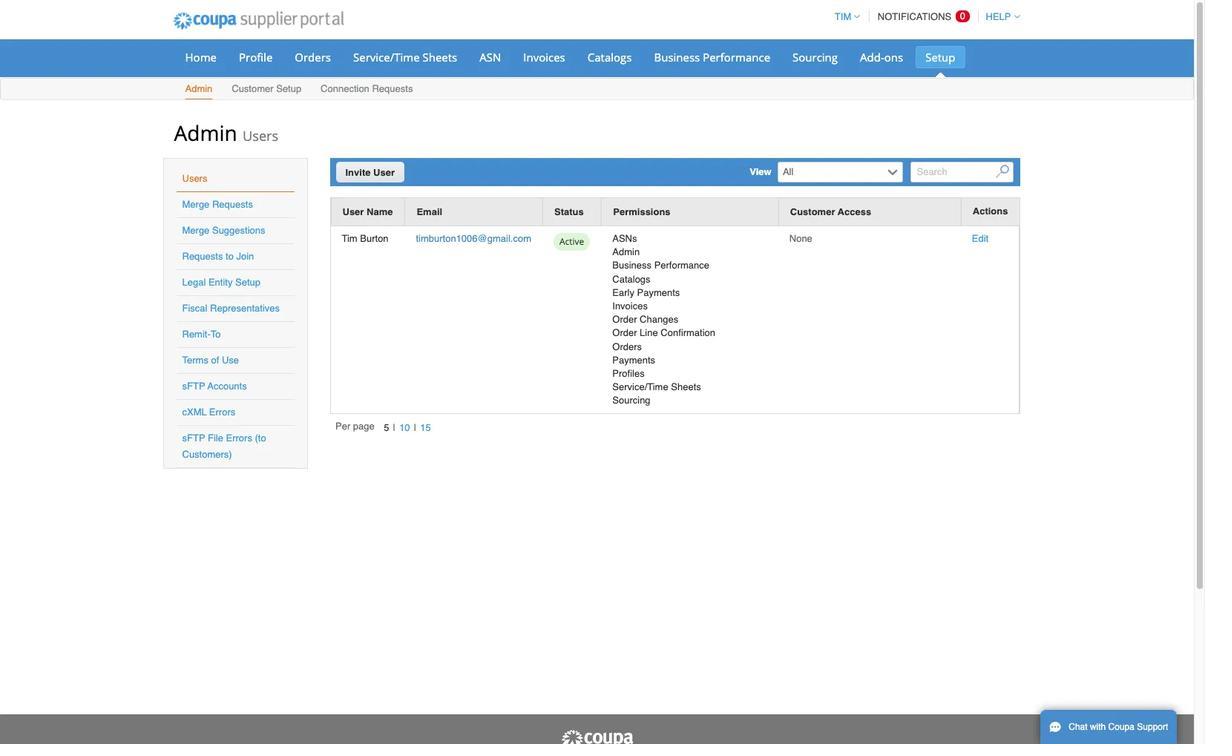 Task type: vqa. For each thing, say whether or not it's contained in the screenshot.
Catalogs to the bottom
yes



Task type: locate. For each thing, give the bounding box(es) containing it.
2 vertical spatial admin
[[613, 247, 640, 258]]

0 vertical spatial invoices
[[524, 50, 565, 65]]

edit
[[972, 233, 989, 244]]

order down early
[[613, 314, 637, 325]]

1 vertical spatial sftp
[[182, 433, 205, 444]]

1 sftp from the top
[[182, 381, 205, 392]]

sourcing down profiles
[[613, 395, 651, 406]]

0 vertical spatial order
[[613, 314, 637, 325]]

1 vertical spatial business
[[613, 260, 652, 271]]

setup down join
[[235, 277, 261, 288]]

1 vertical spatial performance
[[654, 260, 710, 271]]

1 horizontal spatial customer
[[790, 206, 835, 217]]

sheets inside service/time sheets link
[[423, 50, 457, 65]]

service/time
[[353, 50, 420, 65], [613, 382, 669, 393]]

1 merge from the top
[[182, 199, 210, 210]]

invoices inside "link"
[[524, 50, 565, 65]]

1 vertical spatial order
[[613, 328, 637, 339]]

connection requests
[[321, 83, 413, 94]]

sftp file errors (to customers)
[[182, 433, 266, 460]]

1 horizontal spatial setup
[[276, 83, 302, 94]]

0 horizontal spatial coupa supplier portal image
[[163, 2, 354, 39]]

1 vertical spatial customer
[[790, 206, 835, 217]]

orders
[[295, 50, 331, 65], [613, 341, 642, 352]]

customer inside the customer setup link
[[232, 83, 274, 94]]

customer down profile "link"
[[232, 83, 274, 94]]

| left 15
[[414, 422, 417, 433]]

per
[[336, 421, 351, 432]]

invoices down early
[[613, 301, 648, 312]]

requests to join
[[182, 251, 254, 262]]

1 vertical spatial users
[[182, 173, 207, 184]]

1 vertical spatial merge
[[182, 225, 210, 236]]

remit-to
[[182, 329, 221, 340]]

1 horizontal spatial orders
[[613, 341, 642, 352]]

setup link
[[916, 46, 965, 68]]

0 vertical spatial admin
[[185, 83, 213, 94]]

merge suggestions link
[[182, 225, 265, 236]]

ons
[[885, 50, 903, 65]]

sourcing inside sourcing link
[[793, 50, 838, 65]]

1 vertical spatial sourcing
[[613, 395, 651, 406]]

View text field
[[779, 163, 884, 182]]

errors left (to
[[226, 433, 252, 444]]

service/time up connection requests
[[353, 50, 420, 65]]

sourcing
[[793, 50, 838, 65], [613, 395, 651, 406]]

service/time sheets
[[353, 50, 457, 65]]

sheets left asn
[[423, 50, 457, 65]]

tim up sourcing link on the right top of page
[[835, 11, 852, 22]]

to
[[211, 329, 221, 340]]

sftp up cxml
[[182, 381, 205, 392]]

user name button
[[343, 204, 393, 220]]

confirmation
[[661, 328, 716, 339]]

user right invite
[[373, 167, 395, 178]]

1 horizontal spatial users
[[243, 127, 279, 145]]

0
[[960, 10, 966, 22]]

0 horizontal spatial orders
[[295, 50, 331, 65]]

2 order from the top
[[613, 328, 637, 339]]

sheets
[[423, 50, 457, 65], [671, 382, 701, 393]]

2 vertical spatial setup
[[235, 277, 261, 288]]

0 horizontal spatial navigation
[[336, 420, 435, 437]]

catalogs
[[588, 50, 632, 65], [613, 274, 651, 285]]

0 vertical spatial payments
[[637, 287, 680, 298]]

0 horizontal spatial business
[[613, 260, 652, 271]]

use
[[222, 355, 239, 366]]

1 vertical spatial errors
[[226, 433, 252, 444]]

users
[[243, 127, 279, 145], [182, 173, 207, 184]]

fiscal representatives link
[[182, 303, 280, 314]]

tim left burton
[[342, 233, 358, 244]]

0 vertical spatial tim
[[835, 11, 852, 22]]

0 vertical spatial customer
[[232, 83, 274, 94]]

sourcing down tim link
[[793, 50, 838, 65]]

payments up profiles
[[613, 355, 656, 366]]

1 vertical spatial sheets
[[671, 382, 701, 393]]

remit-
[[182, 329, 211, 340]]

sftp inside sftp file errors (to customers)
[[182, 433, 205, 444]]

setup down orders link
[[276, 83, 302, 94]]

1 vertical spatial invoices
[[613, 301, 648, 312]]

0 horizontal spatial |
[[393, 422, 396, 433]]

1 horizontal spatial navigation
[[828, 2, 1020, 31]]

invoices right asn
[[524, 50, 565, 65]]

Search text field
[[911, 162, 1014, 183]]

business performance link
[[645, 46, 780, 68]]

business down "asns"
[[613, 260, 652, 271]]

catalogs up early
[[613, 274, 651, 285]]

tim
[[835, 11, 852, 22], [342, 233, 358, 244]]

name
[[367, 206, 393, 217]]

1 vertical spatial catalogs
[[613, 274, 651, 285]]

0 horizontal spatial tim
[[342, 233, 358, 244]]

notifications
[[878, 11, 952, 22]]

5 button
[[380, 420, 393, 436]]

0 vertical spatial merge
[[182, 199, 210, 210]]

actions
[[973, 206, 1008, 217]]

requests
[[372, 83, 413, 94], [212, 199, 253, 210], [182, 251, 223, 262]]

(to
[[255, 433, 266, 444]]

asn
[[480, 50, 501, 65]]

1 horizontal spatial user
[[373, 167, 395, 178]]

merge down merge requests link
[[182, 225, 210, 236]]

1 vertical spatial tim
[[342, 233, 358, 244]]

0 vertical spatial setup
[[926, 50, 956, 65]]

0 vertical spatial navigation
[[828, 2, 1020, 31]]

admin
[[185, 83, 213, 94], [174, 119, 237, 147], [613, 247, 640, 258]]

chat with coupa support
[[1069, 722, 1169, 733]]

2 horizontal spatial setup
[[926, 50, 956, 65]]

1 | from the left
[[393, 422, 396, 433]]

invite user
[[346, 167, 395, 178]]

admin for admin
[[185, 83, 213, 94]]

merge requests link
[[182, 199, 253, 210]]

admin down "asns"
[[613, 247, 640, 258]]

coupa supplier portal image
[[163, 2, 354, 39], [560, 730, 634, 745]]

sheets down confirmation
[[671, 382, 701, 393]]

requests for connection requests
[[372, 83, 413, 94]]

edit link
[[972, 233, 989, 244]]

1 horizontal spatial tim
[[835, 11, 852, 22]]

connection requests link
[[320, 80, 414, 99]]

0 vertical spatial catalogs
[[588, 50, 632, 65]]

active button
[[554, 232, 590, 255]]

line
[[640, 328, 658, 339]]

catalogs inside asns admin business performance catalogs early payments invoices order changes order line confirmation orders payments profiles service/time sheets sourcing
[[613, 274, 651, 285]]

merge down users 'link'
[[182, 199, 210, 210]]

merge
[[182, 199, 210, 210], [182, 225, 210, 236]]

customer inside customer access button
[[790, 206, 835, 217]]

1 horizontal spatial coupa supplier portal image
[[560, 730, 634, 745]]

1 vertical spatial navigation
[[336, 420, 435, 437]]

asn link
[[470, 46, 511, 68]]

requests down service/time sheets link
[[372, 83, 413, 94]]

service/time inside asns admin business performance catalogs early payments invoices order changes order line confirmation orders payments profiles service/time sheets sourcing
[[613, 382, 669, 393]]

cxml
[[182, 407, 207, 418]]

1 horizontal spatial |
[[414, 422, 417, 433]]

0 vertical spatial service/time
[[353, 50, 420, 65]]

orders inside asns admin business performance catalogs early payments invoices order changes order line confirmation orders payments profiles service/time sheets sourcing
[[613, 341, 642, 352]]

2 sftp from the top
[[182, 433, 205, 444]]

1 vertical spatial admin
[[174, 119, 237, 147]]

0 vertical spatial sourcing
[[793, 50, 838, 65]]

orders up connection
[[295, 50, 331, 65]]

navigation containing per page
[[336, 420, 435, 437]]

0 vertical spatial requests
[[372, 83, 413, 94]]

users down the customer setup link
[[243, 127, 279, 145]]

requests left to
[[182, 251, 223, 262]]

page
[[353, 421, 375, 432]]

1 horizontal spatial sheets
[[671, 382, 701, 393]]

0 horizontal spatial setup
[[235, 277, 261, 288]]

cxml errors link
[[182, 407, 235, 418]]

admin down home
[[185, 83, 213, 94]]

0 vertical spatial business
[[654, 50, 700, 65]]

status button
[[554, 204, 584, 220]]

0 horizontal spatial sheets
[[423, 50, 457, 65]]

payments up 'changes'
[[637, 287, 680, 298]]

requests up 'suggestions'
[[212, 199, 253, 210]]

| right "5"
[[393, 422, 396, 433]]

search image
[[996, 165, 1009, 178]]

0 horizontal spatial users
[[182, 173, 207, 184]]

errors down accounts at the left of the page
[[209, 407, 235, 418]]

to
[[226, 251, 234, 262]]

0 horizontal spatial customer
[[232, 83, 274, 94]]

0 horizontal spatial user
[[343, 206, 364, 217]]

legal entity setup link
[[182, 277, 261, 288]]

1 vertical spatial requests
[[212, 199, 253, 210]]

1 vertical spatial coupa supplier portal image
[[560, 730, 634, 745]]

setup
[[926, 50, 956, 65], [276, 83, 302, 94], [235, 277, 261, 288]]

navigation
[[828, 2, 1020, 31], [336, 420, 435, 437]]

chat
[[1069, 722, 1088, 733]]

|
[[393, 422, 396, 433], [414, 422, 417, 433]]

tim for tim
[[835, 11, 852, 22]]

1 horizontal spatial service/time
[[613, 382, 669, 393]]

0 vertical spatial sftp
[[182, 381, 205, 392]]

0 vertical spatial users
[[243, 127, 279, 145]]

0 vertical spatial sheets
[[423, 50, 457, 65]]

2 merge from the top
[[182, 225, 210, 236]]

1 vertical spatial orders
[[613, 341, 642, 352]]

changes
[[640, 314, 679, 325]]

timburton1006@gmail.com link
[[416, 233, 531, 244]]

entity
[[209, 277, 233, 288]]

1 vertical spatial setup
[[276, 83, 302, 94]]

0 horizontal spatial sourcing
[[613, 395, 651, 406]]

1 vertical spatial service/time
[[613, 382, 669, 393]]

admin down admin link
[[174, 119, 237, 147]]

add-
[[860, 50, 885, 65]]

sftp up customers) at the left bottom of page
[[182, 433, 205, 444]]

help link
[[979, 11, 1020, 22]]

customer
[[232, 83, 274, 94], [790, 206, 835, 217]]

0 vertical spatial errors
[[209, 407, 235, 418]]

service/time down profiles
[[613, 382, 669, 393]]

1 horizontal spatial sourcing
[[793, 50, 838, 65]]

1 vertical spatial user
[[343, 206, 364, 217]]

catalogs right invoices "link"
[[588, 50, 632, 65]]

0 vertical spatial coupa supplier portal image
[[163, 2, 354, 39]]

0 horizontal spatial invoices
[[524, 50, 565, 65]]

profile link
[[229, 46, 282, 68]]

2 vertical spatial requests
[[182, 251, 223, 262]]

business right catalogs link
[[654, 50, 700, 65]]

user
[[373, 167, 395, 178], [343, 206, 364, 217]]

accounts
[[208, 381, 247, 392]]

user left name
[[343, 206, 364, 217]]

view
[[750, 166, 772, 177]]

setup down the notifications 0 at the top right of page
[[926, 50, 956, 65]]

users up "merge requests"
[[182, 173, 207, 184]]

1 horizontal spatial business
[[654, 50, 700, 65]]

invoices inside asns admin business performance catalogs early payments invoices order changes order line confirmation orders payments profiles service/time sheets sourcing
[[613, 301, 648, 312]]

orders down the line
[[613, 341, 642, 352]]

order left the line
[[613, 328, 637, 339]]

home link
[[176, 46, 226, 68]]

sftp
[[182, 381, 205, 392], [182, 433, 205, 444]]

order
[[613, 314, 637, 325], [613, 328, 637, 339]]

1 horizontal spatial invoices
[[613, 301, 648, 312]]

0 vertical spatial user
[[373, 167, 395, 178]]

0 horizontal spatial service/time
[[353, 50, 420, 65]]

customer up none
[[790, 206, 835, 217]]



Task type: describe. For each thing, give the bounding box(es) containing it.
representatives
[[210, 303, 280, 314]]

file
[[208, 433, 223, 444]]

2 | from the left
[[414, 422, 417, 433]]

terms of use link
[[182, 355, 239, 366]]

terms of use
[[182, 355, 239, 366]]

1 vertical spatial payments
[[613, 355, 656, 366]]

support
[[1137, 722, 1169, 733]]

chat with coupa support button
[[1041, 710, 1178, 745]]

customer setup link
[[231, 80, 302, 99]]

sourcing inside asns admin business performance catalogs early payments invoices order changes order line confirmation orders payments profiles service/time sheets sourcing
[[613, 395, 651, 406]]

orders link
[[285, 46, 341, 68]]

join
[[236, 251, 254, 262]]

15 button
[[417, 420, 435, 436]]

sheets inside asns admin business performance catalogs early payments invoices order changes order line confirmation orders payments profiles service/time sheets sourcing
[[671, 382, 701, 393]]

email
[[417, 206, 442, 217]]

notifications 0
[[878, 10, 966, 22]]

user inside button
[[343, 206, 364, 217]]

profiles
[[613, 368, 645, 379]]

merge for merge suggestions
[[182, 225, 210, 236]]

of
[[211, 355, 219, 366]]

merge requests
[[182, 199, 253, 210]]

add-ons link
[[851, 46, 913, 68]]

customer access
[[790, 206, 872, 217]]

sftp accounts link
[[182, 381, 247, 392]]

15
[[420, 422, 431, 433]]

invoices link
[[514, 46, 575, 68]]

customer for customer access
[[790, 206, 835, 217]]

users link
[[182, 173, 207, 184]]

requests for merge requests
[[212, 199, 253, 210]]

per page
[[336, 421, 375, 432]]

admin for admin users
[[174, 119, 237, 147]]

merge for merge requests
[[182, 199, 210, 210]]

requests to join link
[[182, 251, 254, 262]]

cxml errors
[[182, 407, 235, 418]]

0 vertical spatial performance
[[703, 50, 771, 65]]

invite user link
[[336, 162, 405, 183]]

admin inside asns admin business performance catalogs early payments invoices order changes order line confirmation orders payments profiles service/time sheets sourcing
[[613, 247, 640, 258]]

customer for customer setup
[[232, 83, 274, 94]]

status
[[554, 206, 584, 217]]

service/time sheets link
[[344, 46, 467, 68]]

home
[[185, 50, 217, 65]]

merge suggestions
[[182, 225, 265, 236]]

catalogs link
[[578, 46, 642, 68]]

legal
[[182, 277, 206, 288]]

10
[[399, 422, 410, 433]]

sourcing link
[[783, 46, 848, 68]]

remit-to link
[[182, 329, 221, 340]]

fiscal representatives
[[182, 303, 280, 314]]

admin link
[[184, 80, 213, 99]]

business performance
[[654, 50, 771, 65]]

active
[[560, 235, 584, 248]]

customers)
[[182, 449, 232, 460]]

sftp for sftp accounts
[[182, 381, 205, 392]]

sftp for sftp file errors (to customers)
[[182, 433, 205, 444]]

performance inside asns admin business performance catalogs early payments invoices order changes order line confirmation orders payments profiles service/time sheets sourcing
[[654, 260, 710, 271]]

terms
[[182, 355, 208, 366]]

email button
[[417, 204, 442, 220]]

suggestions
[[212, 225, 265, 236]]

business inside asns admin business performance catalogs early payments invoices order changes order line confirmation orders payments profiles service/time sheets sourcing
[[613, 260, 652, 271]]

tim for tim burton
[[342, 233, 358, 244]]

errors inside sftp file errors (to customers)
[[226, 433, 252, 444]]

early
[[613, 287, 635, 298]]

0 vertical spatial orders
[[295, 50, 331, 65]]

permissions button
[[613, 204, 671, 220]]

invite
[[346, 167, 371, 178]]

10 button
[[396, 420, 414, 436]]

permissions
[[613, 206, 671, 217]]

navigation containing notifications 0
[[828, 2, 1020, 31]]

1 order from the top
[[613, 314, 637, 325]]

add-ons
[[860, 50, 903, 65]]

legal entity setup
[[182, 277, 261, 288]]

connection
[[321, 83, 370, 94]]

service/time inside service/time sheets link
[[353, 50, 420, 65]]

5 | 10 | 15
[[384, 422, 431, 433]]

access
[[838, 206, 872, 217]]

admin users
[[174, 119, 279, 147]]

asns admin business performance catalogs early payments invoices order changes order line confirmation orders payments profiles service/time sheets sourcing
[[613, 233, 716, 406]]

sftp file errors (to customers) link
[[182, 433, 266, 460]]

sftp accounts
[[182, 381, 247, 392]]

users inside 'admin users'
[[243, 127, 279, 145]]

user name
[[343, 206, 393, 217]]

burton
[[360, 233, 389, 244]]

with
[[1090, 722, 1106, 733]]

asns
[[613, 233, 637, 244]]

customer setup
[[232, 83, 302, 94]]

none
[[790, 233, 813, 244]]

tim link
[[828, 11, 860, 22]]

fiscal
[[182, 303, 207, 314]]



